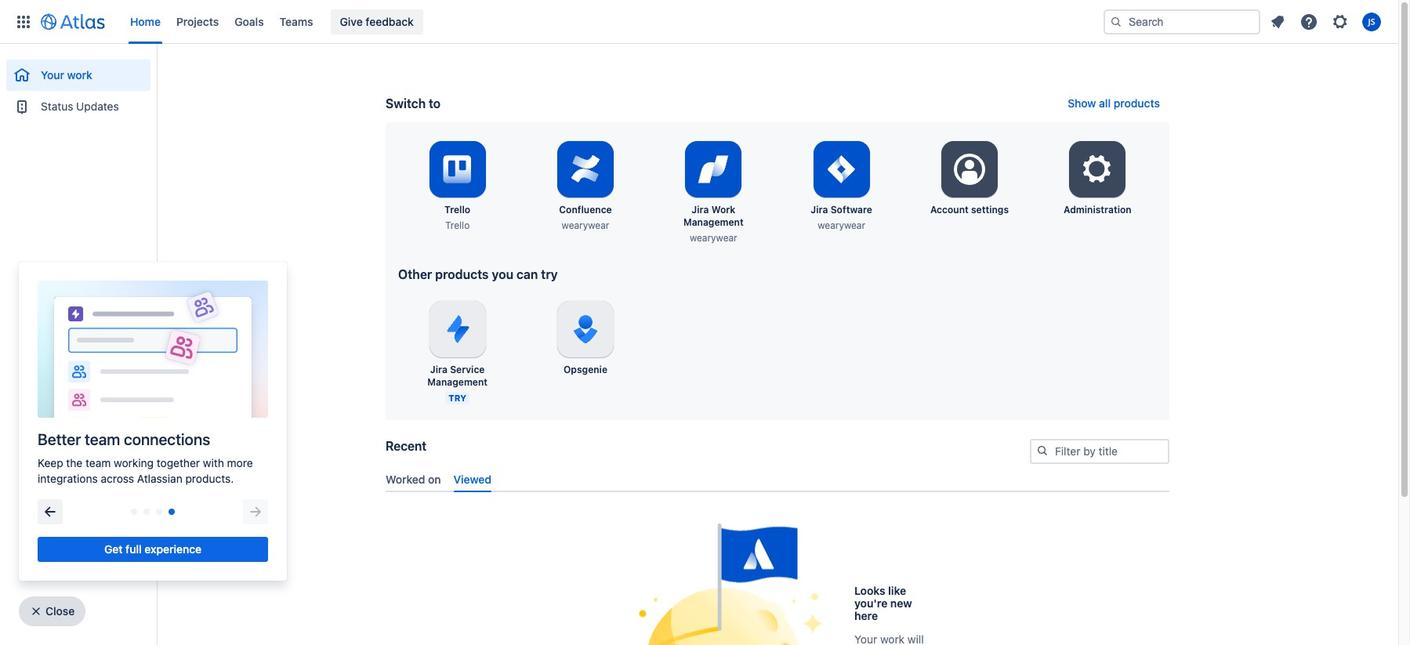 Task type: vqa. For each thing, say whether or not it's contained in the screenshot.


Task type: describe. For each thing, give the bounding box(es) containing it.
full
[[126, 543, 142, 556]]

here
[[855, 609, 878, 622]]

trello inside the trello trello
[[445, 220, 470, 231]]

jira for work
[[692, 204, 709, 216]]

wearywear inside jira work management wearywear
[[690, 232, 738, 244]]

2 horizontal spatial settings image
[[1331, 12, 1350, 31]]

tab list containing worked on
[[379, 466, 1176, 492]]

administration
[[1064, 204, 1132, 216]]

better
[[38, 430, 81, 448]]

switch
[[386, 96, 426, 111]]

show all products
[[1068, 96, 1160, 110]]

account
[[931, 204, 969, 216]]

status updates
[[41, 100, 119, 113]]

try
[[541, 267, 558, 281]]

account settings link
[[913, 135, 1027, 223]]

work
[[712, 204, 736, 216]]

teams
[[280, 15, 313, 28]]

help icon image
[[1300, 12, 1319, 31]]

home link
[[125, 9, 165, 34]]

confluence
[[559, 204, 612, 216]]

feedback
[[366, 15, 414, 28]]

home
[[130, 15, 161, 28]]

give
[[340, 15, 363, 28]]

better team connections keep the team working together with more integrations across atlassian products.
[[38, 430, 253, 485]]

top element
[[9, 0, 1104, 44]]

trello trello
[[445, 204, 471, 231]]

opsgenie
[[564, 364, 608, 376]]

updates
[[76, 100, 119, 113]]

wearywear inside confluence wearywear
[[562, 220, 609, 231]]

wearywear inside jira software wearywear
[[818, 220, 866, 231]]

show
[[1068, 96, 1096, 110]]

switch to... image
[[14, 12, 33, 31]]

get full experience
[[104, 543, 201, 556]]

viewed
[[454, 472, 492, 486]]

account settings
[[931, 204, 1009, 216]]

you're
[[855, 596, 888, 610]]

teams link
[[275, 9, 318, 34]]

like
[[888, 584, 906, 597]]

goals
[[235, 15, 264, 28]]

opsgenie link
[[529, 295, 642, 383]]

group containing your work
[[6, 44, 151, 127]]

with
[[203, 456, 224, 470]]

new
[[890, 596, 912, 610]]

administration link
[[1041, 135, 1155, 223]]

worked
[[386, 472, 425, 486]]

try
[[449, 393, 466, 403]]



Task type: locate. For each thing, give the bounding box(es) containing it.
trello
[[445, 204, 471, 216], [445, 220, 470, 231]]

jira
[[692, 204, 709, 216], [811, 204, 828, 216], [430, 364, 448, 376]]

connections
[[124, 430, 210, 448]]

settings image
[[1331, 12, 1350, 31], [951, 151, 989, 188], [1079, 151, 1117, 188]]

confluence wearywear
[[559, 204, 612, 231]]

give feedback
[[340, 15, 414, 28]]

settings image for administration
[[1079, 151, 1117, 188]]

tab list
[[379, 466, 1176, 492]]

0 horizontal spatial jira
[[430, 364, 448, 376]]

1 vertical spatial management
[[427, 376, 488, 388]]

settings image for account settings
[[951, 151, 989, 188]]

search image
[[1036, 445, 1049, 457]]

give feedback button
[[330, 9, 423, 34]]

jira left software
[[811, 204, 828, 216]]

1 horizontal spatial jira
[[692, 204, 709, 216]]

Filter by title field
[[1032, 441, 1168, 463]]

products.
[[185, 472, 234, 485]]

2 horizontal spatial jira
[[811, 204, 828, 216]]

recent
[[386, 439, 427, 453]]

show all products button
[[1059, 94, 1170, 113]]

software
[[831, 204, 873, 216]]

the
[[66, 456, 83, 470]]

1 vertical spatial team
[[85, 456, 111, 470]]

management up try
[[427, 376, 488, 388]]

jira for service
[[430, 364, 448, 376]]

wearywear down confluence
[[562, 220, 609, 231]]

settings image right help icon at the right top
[[1331, 12, 1350, 31]]

jira left the work
[[692, 204, 709, 216]]

settings
[[971, 204, 1009, 216]]

your work
[[41, 68, 92, 82]]

products
[[1114, 96, 1160, 110], [435, 267, 489, 281]]

management for work
[[684, 216, 744, 228]]

jira inside "jira service management try"
[[430, 364, 448, 376]]

integrations
[[38, 472, 98, 485]]

projects link
[[172, 9, 224, 34]]

experience
[[145, 543, 201, 556]]

jira left service
[[430, 364, 448, 376]]

management
[[684, 216, 744, 228], [427, 376, 488, 388]]

team
[[85, 430, 120, 448], [85, 456, 111, 470]]

your
[[41, 68, 64, 82]]

can
[[517, 267, 538, 281]]

search image
[[1110, 15, 1123, 28]]

other
[[398, 267, 432, 281]]

1 horizontal spatial settings image
[[1079, 151, 1117, 188]]

1 horizontal spatial products
[[1114, 96, 1160, 110]]

0 horizontal spatial settings image
[[951, 151, 989, 188]]

close button
[[19, 597, 86, 626]]

status
[[41, 100, 73, 113]]

wearywear
[[562, 220, 609, 231], [818, 220, 866, 231], [690, 232, 738, 244]]

status updates link
[[6, 91, 151, 122]]

management for service
[[427, 376, 488, 388]]

your work link
[[6, 60, 151, 91]]

jira service management try
[[427, 364, 488, 403]]

1 horizontal spatial wearywear
[[690, 232, 738, 244]]

jira inside jira software wearywear
[[811, 204, 828, 216]]

left arrow icon image
[[41, 503, 60, 521]]

other products you can try
[[398, 267, 558, 281]]

settings image up administration
[[1079, 151, 1117, 188]]

you
[[492, 267, 514, 281]]

projects
[[176, 15, 219, 28]]

right arrow icon image
[[246, 503, 265, 521]]

service
[[450, 364, 485, 376]]

switch to
[[386, 96, 441, 111]]

products inside show all products button
[[1114, 96, 1160, 110]]

intro popup image image
[[38, 281, 268, 418]]

settings image inside "link"
[[951, 151, 989, 188]]

wearywear down software
[[818, 220, 866, 231]]

jira work management wearywear
[[684, 204, 744, 244]]

0 horizontal spatial products
[[435, 267, 489, 281]]

close
[[45, 604, 75, 618]]

worked on
[[386, 472, 441, 486]]

looks like you're new here
[[855, 584, 912, 622]]

to
[[429, 96, 441, 111]]

more
[[227, 456, 253, 470]]

get full experience button
[[38, 537, 268, 562]]

jira inside jira work management wearywear
[[692, 204, 709, 216]]

team up working
[[85, 430, 120, 448]]

1 vertical spatial trello
[[445, 220, 470, 231]]

jira software wearywear
[[811, 204, 873, 231]]

0 vertical spatial products
[[1114, 96, 1160, 110]]

0 vertical spatial team
[[85, 430, 120, 448]]

Search field
[[1104, 9, 1261, 34]]

looks
[[855, 584, 886, 597]]

1 horizontal spatial management
[[684, 216, 744, 228]]

0 vertical spatial trello
[[445, 204, 471, 216]]

banner
[[0, 0, 1399, 44]]

1 vertical spatial products
[[435, 267, 489, 281]]

wearywear down the work
[[690, 232, 738, 244]]

banner containing home
[[0, 0, 1399, 44]]

keep
[[38, 456, 63, 470]]

discovery image
[[627, 524, 823, 645]]

products right all
[[1114, 96, 1160, 110]]

all
[[1099, 96, 1111, 110]]

2 horizontal spatial wearywear
[[818, 220, 866, 231]]

0 vertical spatial management
[[684, 216, 744, 228]]

on
[[428, 472, 441, 486]]

work
[[67, 68, 92, 82]]

together
[[157, 456, 200, 470]]

get
[[104, 543, 123, 556]]

notifications image
[[1269, 12, 1287, 31]]

management down the work
[[684, 216, 744, 228]]

atlassian
[[137, 472, 182, 485]]

settings image up account settings
[[951, 151, 989, 188]]

working
[[114, 456, 154, 470]]

close icon image
[[30, 605, 42, 618]]

products left "you"
[[435, 267, 489, 281]]

settings image inside "administration" link
[[1079, 151, 1117, 188]]

across
[[101, 472, 134, 485]]

0 horizontal spatial wearywear
[[562, 220, 609, 231]]

account image
[[1363, 12, 1381, 31]]

goals link
[[230, 9, 269, 34]]

group
[[6, 44, 151, 127]]

0 horizontal spatial management
[[427, 376, 488, 388]]

jira for software
[[811, 204, 828, 216]]

team right the the
[[85, 456, 111, 470]]



